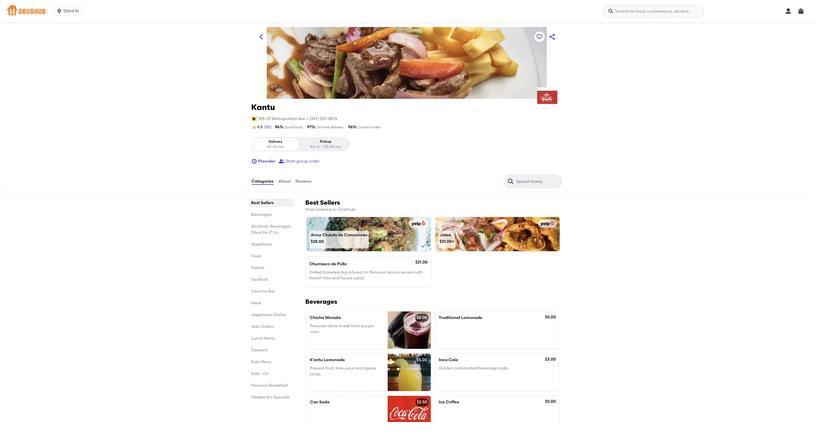Task type: describe. For each thing, give the bounding box(es) containing it.
good food
[[284, 125, 302, 129]]

fries
[[323, 276, 331, 281]]

(347) 531-0873 button
[[309, 116, 337, 122]]

save this restaurant image
[[536, 33, 543, 40]]

meat
[[251, 301, 261, 306]]

can soda image
[[388, 397, 431, 423]]

$21.00
[[415, 260, 428, 265]]

beverages inside alcoholic beverages (must be 21 to purchase) appetizers
[[270, 224, 291, 229]]

ice
[[439, 400, 445, 405]]

$2.50
[[417, 400, 427, 405]]

best for best sellers
[[251, 201, 260, 206]]

start group order button
[[279, 157, 319, 167]]

purchase)
[[251, 236, 271, 241]]

churrasco de pollo
[[309, 262, 347, 267]]

menu for kids menu
[[260, 360, 271, 365]]

ceviche
[[251, 289, 267, 294]]

arroz chaufa de camarones $28.00
[[311, 233, 367, 245]]

0 horizontal spatial de
[[331, 262, 336, 267]]

vegetarian
[[251, 313, 273, 318]]

from
[[351, 324, 360, 329]]

(56)
[[264, 125, 271, 130]]

grilled
[[309, 270, 322, 275]]

2 svg image from the left
[[798, 8, 805, 15]]

ordered
[[316, 207, 331, 212]]

order inside button
[[309, 159, 319, 164]]

07
[[267, 116, 271, 121]]

salads tab
[[251, 265, 292, 271]]

$28.00
[[311, 240, 324, 245]]

-
[[260, 372, 262, 377]]

passion fruit, lime juice and agave syrup.
[[310, 366, 376, 377]]

side orders
[[251, 325, 274, 330]]

specials
[[273, 396, 290, 400]]

save this restaurant button
[[534, 32, 545, 42]]

k'antu lemonade image
[[388, 354, 431, 392]]

reviews button
[[295, 171, 312, 192]]

jalea $31.00 +
[[440, 233, 454, 245]]

drink
[[328, 324, 338, 329]]

carbonated
[[454, 366, 477, 371]]

on time delivery
[[316, 125, 344, 129]]

lemonade for k'antu lemonade
[[324, 358, 345, 363]]

(347)
[[309, 116, 319, 121]]

chicha
[[310, 316, 324, 321]]

with
[[415, 270, 423, 275]]

best sellers tab
[[251, 200, 292, 206]]

0873
[[328, 116, 337, 121]]

group
[[296, 159, 308, 164]]

star icon image
[[251, 125, 257, 130]]

kids menu
[[251, 360, 271, 365]]

soda.
[[498, 366, 509, 371]]

passion
[[310, 366, 325, 371]]

menu for lunch menu
[[264, 337, 275, 341]]

105-07 metropolitan ave
[[259, 116, 305, 121]]

side orders tab
[[251, 324, 292, 330]]

french
[[309, 276, 322, 281]]

2 horizontal spatial svg image
[[608, 8, 614, 14]]

most
[[305, 207, 315, 212]]

delivery
[[331, 125, 344, 129]]

96 for correct order
[[348, 125, 353, 130]]

traditional
[[439, 316, 460, 321]]

svg image for 123rd st
[[56, 8, 62, 14]]

arroz
[[311, 233, 321, 238]]

meat tab
[[251, 301, 292, 307]]

pickup
[[320, 140, 331, 144]]

123rd
[[63, 9, 74, 14]]

sellers for best sellers most ordered on grubhub
[[320, 199, 340, 207]]

ice coffee
[[439, 400, 459, 405]]

105-07 metropolitan ave button
[[258, 116, 306, 122]]

agave
[[364, 366, 376, 371]]

sellers for best sellers
[[261, 201, 274, 206]]

k'antu lemonade
[[310, 358, 345, 363]]

and inside passion fruit, lime juice and agave syrup.
[[355, 366, 363, 371]]

beverages tab
[[251, 212, 292, 218]]

• (347) 531-0873
[[307, 116, 337, 121]]

best sellers most ordered on grubhub
[[305, 199, 356, 212]]

st
[[75, 9, 79, 14]]

caret left icon image
[[258, 33, 265, 40]]

lemonade for traditional lemonade
[[461, 316, 482, 321]]

mi
[[316, 145, 320, 149]]

share icon image
[[549, 33, 556, 40]]

531-
[[320, 116, 328, 121]]

0 vertical spatial on
[[316, 125, 321, 129]]

kids menu tab
[[251, 360, 292, 366]]

spices
[[387, 270, 400, 275]]

lunch menu
[[251, 337, 275, 341]]

grubhub
[[338, 207, 356, 212]]

peruvian inside grilled boneless leg infused on peruvian spices served with french fries and house salad
[[369, 270, 386, 275]]

categories button
[[251, 171, 274, 192]]

can soda
[[310, 400, 330, 405]]

Search Kantu  search field
[[516, 179, 560, 185]]

kantu
[[251, 102, 275, 112]]

4.0
[[310, 145, 315, 149]]

morada
[[325, 316, 341, 321]]

seafood tab
[[251, 277, 292, 283]]

option group containing delivery 40–55 min
[[251, 137, 350, 152]]

peruvian breakfast tab
[[251, 383, 292, 389]]

$31.00
[[440, 240, 452, 245]]

alcoholic beverages (must be 21 to purchase) appetizers
[[251, 224, 291, 247]]

search icon image
[[507, 178, 514, 185]]

soup tab
[[251, 253, 292, 259]]



Task type: vqa. For each thing, say whether or not it's contained in the screenshot.
bottommost the de
yes



Task type: locate. For each thing, give the bounding box(es) containing it.
1 horizontal spatial 96
[[348, 125, 353, 130]]

svg image
[[56, 8, 62, 14], [608, 8, 614, 14], [251, 159, 257, 165]]

1 horizontal spatial de
[[338, 233, 343, 238]]

food
[[295, 125, 302, 129]]

peruvian breakfast
[[251, 384, 288, 389]]

0 horizontal spatial on
[[263, 372, 269, 377]]

1 yelp image from the left
[[410, 221, 426, 227]]

kids
[[251, 360, 259, 365]]

soda
[[319, 400, 330, 405]]

svg image
[[785, 8, 792, 15], [798, 8, 805, 15]]

pollo
[[337, 262, 347, 267]]

1 horizontal spatial sellers
[[320, 199, 340, 207]]

peruvian up corn.
[[310, 324, 327, 329]]

inca
[[439, 358, 448, 363]]

1 horizontal spatial min
[[335, 145, 341, 149]]

subscription pass image
[[251, 117, 257, 121]]

coffee
[[446, 400, 459, 405]]

on inside the best sellers most ordered on grubhub
[[332, 207, 337, 212]]

96
[[275, 125, 280, 130], [348, 125, 353, 130]]

0 horizontal spatial lemonade
[[324, 358, 345, 363]]

96 right the delivery at the left top of page
[[348, 125, 353, 130]]

(must
[[251, 230, 262, 235]]

1 horizontal spatial lemonade
[[461, 316, 482, 321]]

categories
[[252, 179, 274, 184]]

2 horizontal spatial peruvian
[[369, 270, 386, 275]]

on inside grilled boneless leg infused on peruvian spices served with french fries and house salad
[[363, 270, 368, 275]]

beverage
[[478, 366, 497, 371]]

1 vertical spatial beverages
[[270, 224, 291, 229]]

0 horizontal spatial svg image
[[785, 8, 792, 15]]

desserts
[[251, 348, 268, 353]]

0 vertical spatial order
[[371, 125, 380, 129]]

soup
[[251, 254, 261, 259]]

appetizers tab
[[251, 242, 292, 248]]

20–30
[[324, 145, 334, 149]]

correct order
[[358, 125, 380, 129]]

1 vertical spatial lemonade
[[324, 358, 345, 363]]

0 vertical spatial •
[[307, 116, 308, 121]]

best inside tab
[[251, 201, 260, 206]]

1 vertical spatial •
[[322, 145, 323, 149]]

served
[[401, 270, 414, 275]]

peruvian
[[369, 270, 386, 275], [310, 324, 327, 329], [251, 384, 268, 389]]

beverages up chicha morada
[[305, 299, 337, 306]]

and inside grilled boneless leg infused on peruvian spices served with french fries and house salad
[[332, 276, 340, 281]]

grilled boneless leg infused on peruvian spices served with french fries and house salad
[[309, 270, 423, 281]]

order
[[371, 125, 380, 129], [309, 159, 319, 164]]

4.8
[[257, 125, 263, 130]]

lunch
[[251, 337, 263, 341]]

people icon image
[[279, 159, 285, 165]]

desserts tab
[[251, 348, 292, 354]]

chicha morada image
[[388, 312, 431, 350]]

best
[[305, 199, 319, 207], [251, 201, 260, 206]]

juice
[[345, 366, 354, 371]]

0 horizontal spatial on
[[332, 207, 337, 212]]

peruvian down add - on
[[251, 384, 268, 389]]

min inside delivery 40–55 min
[[278, 145, 284, 149]]

side
[[251, 325, 260, 330]]

on for boneless
[[363, 270, 368, 275]]

• right mi
[[322, 145, 323, 149]]

0 vertical spatial on
[[332, 207, 337, 212]]

start group order
[[286, 159, 319, 164]]

on up salad
[[363, 270, 368, 275]]

best up most
[[305, 199, 319, 207]]

lemonade
[[461, 316, 482, 321], [324, 358, 345, 363]]

2 min from the left
[[335, 145, 341, 149]]

on right ordered
[[332, 207, 337, 212]]

21
[[269, 230, 273, 235]]

add
[[251, 372, 259, 377]]

min right 20–30
[[335, 145, 341, 149]]

chaufa
[[322, 233, 337, 238]]

min inside pickup 4.0 mi • 20–30 min
[[335, 145, 341, 149]]

1 horizontal spatial svg image
[[251, 159, 257, 165]]

best inside the best sellers most ordered on grubhub
[[305, 199, 319, 207]]

0 vertical spatial beverages
[[251, 213, 272, 217]]

0 vertical spatial peruvian
[[369, 270, 386, 275]]

golden
[[439, 366, 453, 371]]

alcoholic beverages (must be 21 to purchase) tab
[[251, 224, 292, 241]]

be
[[263, 230, 268, 235]]

pickup 4.0 mi • 20–30 min
[[310, 140, 341, 149]]

on left time
[[316, 125, 321, 129]]

2 yelp image from the left
[[539, 221, 554, 227]]

delivery 40–55 min
[[267, 140, 284, 149]]

svg image inside preorder button
[[251, 159, 257, 165]]

vegetarian dishes tab
[[251, 312, 292, 318]]

1 horizontal spatial on
[[316, 125, 321, 129]]

on inside tab
[[263, 372, 269, 377]]

salad
[[353, 276, 364, 281]]

order right correct on the top of the page
[[371, 125, 380, 129]]

beverages down best sellers
[[251, 213, 272, 217]]

40–55
[[267, 145, 277, 149]]

0 horizontal spatial min
[[278, 145, 284, 149]]

1 horizontal spatial peruvian
[[310, 324, 327, 329]]

svg image for preorder
[[251, 159, 257, 165]]

0 horizontal spatial svg image
[[56, 8, 62, 14]]

$5.00
[[545, 315, 556, 320], [417, 316, 427, 321], [417, 358, 427, 363], [545, 400, 556, 405]]

order right group
[[309, 159, 319, 164]]

weekend's specials tab
[[251, 395, 292, 401]]

beverages up to
[[270, 224, 291, 229]]

on for sellers
[[332, 207, 337, 212]]

0 vertical spatial and
[[332, 276, 340, 281]]

menu right kids
[[260, 360, 271, 365]]

peruvian left spices
[[369, 270, 386, 275]]

kantu  logo image
[[537, 91, 557, 104]]

97
[[307, 125, 312, 130]]

0 horizontal spatial sellers
[[261, 201, 274, 206]]

0 horizontal spatial •
[[307, 116, 308, 121]]

to
[[274, 230, 278, 235]]

2 vertical spatial peruvian
[[251, 384, 268, 389]]

min down delivery
[[278, 145, 284, 149]]

de up boneless
[[331, 262, 336, 267]]

traditional lemonade
[[439, 316, 482, 321]]

1 horizontal spatial on
[[363, 270, 368, 275]]

1 vertical spatial on
[[263, 372, 269, 377]]

1 vertical spatial menu
[[260, 360, 271, 365]]

0 vertical spatial de
[[338, 233, 343, 238]]

de right chaufa
[[338, 233, 343, 238]]

1 svg image from the left
[[785, 8, 792, 15]]

sellers up ordered
[[320, 199, 340, 207]]

svg image inside 123rd st button
[[56, 8, 62, 14]]

peruvian drink made from purple corn.
[[310, 324, 374, 335]]

alcoholic
[[251, 224, 269, 229]]

1 horizontal spatial svg image
[[798, 8, 805, 15]]

lemonade right traditional
[[461, 316, 482, 321]]

preorder
[[258, 159, 275, 164]]

2 96 from the left
[[348, 125, 353, 130]]

orders
[[261, 325, 274, 330]]

boneless
[[323, 270, 340, 275]]

and right juice
[[355, 366, 363, 371]]

weekend's
[[251, 396, 272, 400]]

1 horizontal spatial yelp image
[[539, 221, 554, 227]]

sellers up the beverages tab
[[261, 201, 274, 206]]

golden carbonated beverage soda.
[[439, 366, 509, 371]]

menu inside "tab"
[[260, 360, 271, 365]]

can
[[310, 400, 318, 405]]

lemonade up fruit,
[[324, 358, 345, 363]]

menu up desserts tab in the left bottom of the page
[[264, 337, 275, 341]]

1 horizontal spatial •
[[322, 145, 323, 149]]

bar
[[268, 289, 275, 294]]

peruvian for peruvian drink made from purple corn.
[[310, 324, 327, 329]]

salads
[[251, 266, 264, 271]]

0 vertical spatial lemonade
[[461, 316, 482, 321]]

1 vertical spatial de
[[331, 262, 336, 267]]

•
[[307, 116, 308, 121], [322, 145, 323, 149]]

ceviche bar
[[251, 289, 275, 294]]

best for best sellers most ordered on grubhub
[[305, 199, 319, 207]]

main navigation navigation
[[0, 0, 813, 22]]

sellers inside the best sellers most ordered on grubhub
[[320, 199, 340, 207]]

1 horizontal spatial best
[[305, 199, 319, 207]]

105-
[[259, 116, 267, 121]]

ave
[[298, 116, 305, 121]]

123rd st
[[63, 9, 79, 14]]

camarones
[[344, 233, 367, 238]]

1 min from the left
[[278, 145, 284, 149]]

0 horizontal spatial 96
[[275, 125, 280, 130]]

96 down 105-07 metropolitan ave button
[[275, 125, 280, 130]]

good
[[284, 125, 294, 129]]

1 vertical spatial order
[[309, 159, 319, 164]]

sellers
[[320, 199, 340, 207], [261, 201, 274, 206]]

chicha morada
[[310, 316, 341, 321]]

about
[[279, 179, 291, 184]]

123rd st button
[[53, 7, 85, 16]]

beverages inside tab
[[251, 213, 272, 217]]

Search for food, convenience, alcohol... search field
[[603, 5, 704, 18]]

2 vertical spatial beverages
[[305, 299, 337, 306]]

yelp image
[[410, 221, 426, 227], [539, 221, 554, 227]]

• right ave
[[307, 116, 308, 121]]

yelp image for jalea $31.00 +
[[539, 221, 554, 227]]

1 vertical spatial on
[[363, 270, 368, 275]]

weekend's specials
[[251, 396, 290, 400]]

0 vertical spatial menu
[[264, 337, 275, 341]]

about button
[[278, 171, 291, 192]]

best up the beverages tab
[[251, 201, 260, 206]]

de inside arroz chaufa de camarones $28.00
[[338, 233, 343, 238]]

house
[[341, 276, 352, 281]]

on right "-"
[[263, 372, 269, 377]]

fruit,
[[326, 366, 335, 371]]

0 horizontal spatial peruvian
[[251, 384, 268, 389]]

appetizers
[[251, 242, 272, 247]]

0 horizontal spatial and
[[332, 276, 340, 281]]

peruvian for peruvian breakfast
[[251, 384, 268, 389]]

lunch menu tab
[[251, 336, 292, 342]]

peruvian inside the peruvian drink made from purple corn.
[[310, 324, 327, 329]]

ceviche bar tab
[[251, 289, 292, 295]]

1 96 from the left
[[275, 125, 280, 130]]

menu inside tab
[[264, 337, 275, 341]]

• inside pickup 4.0 mi • 20–30 min
[[322, 145, 323, 149]]

best sellers
[[251, 201, 274, 206]]

peruvian inside tab
[[251, 384, 268, 389]]

leg
[[341, 270, 347, 275]]

96 for good food
[[275, 125, 280, 130]]

yelp image for arroz chaufa de camarones $28.00
[[410, 221, 426, 227]]

sellers inside tab
[[261, 201, 274, 206]]

0 horizontal spatial yelp image
[[410, 221, 426, 227]]

1 vertical spatial and
[[355, 366, 363, 371]]

1 horizontal spatial order
[[371, 125, 380, 129]]

metropolitan
[[272, 116, 297, 121]]

option group
[[251, 137, 350, 152]]

beverages
[[251, 213, 272, 217], [270, 224, 291, 229], [305, 299, 337, 306]]

1 horizontal spatial and
[[355, 366, 363, 371]]

add - on tab
[[251, 371, 292, 377]]

1 vertical spatial peruvian
[[310, 324, 327, 329]]

and down boneless
[[332, 276, 340, 281]]

purple
[[361, 324, 374, 329]]

0 horizontal spatial order
[[309, 159, 319, 164]]

0 horizontal spatial best
[[251, 201, 260, 206]]



